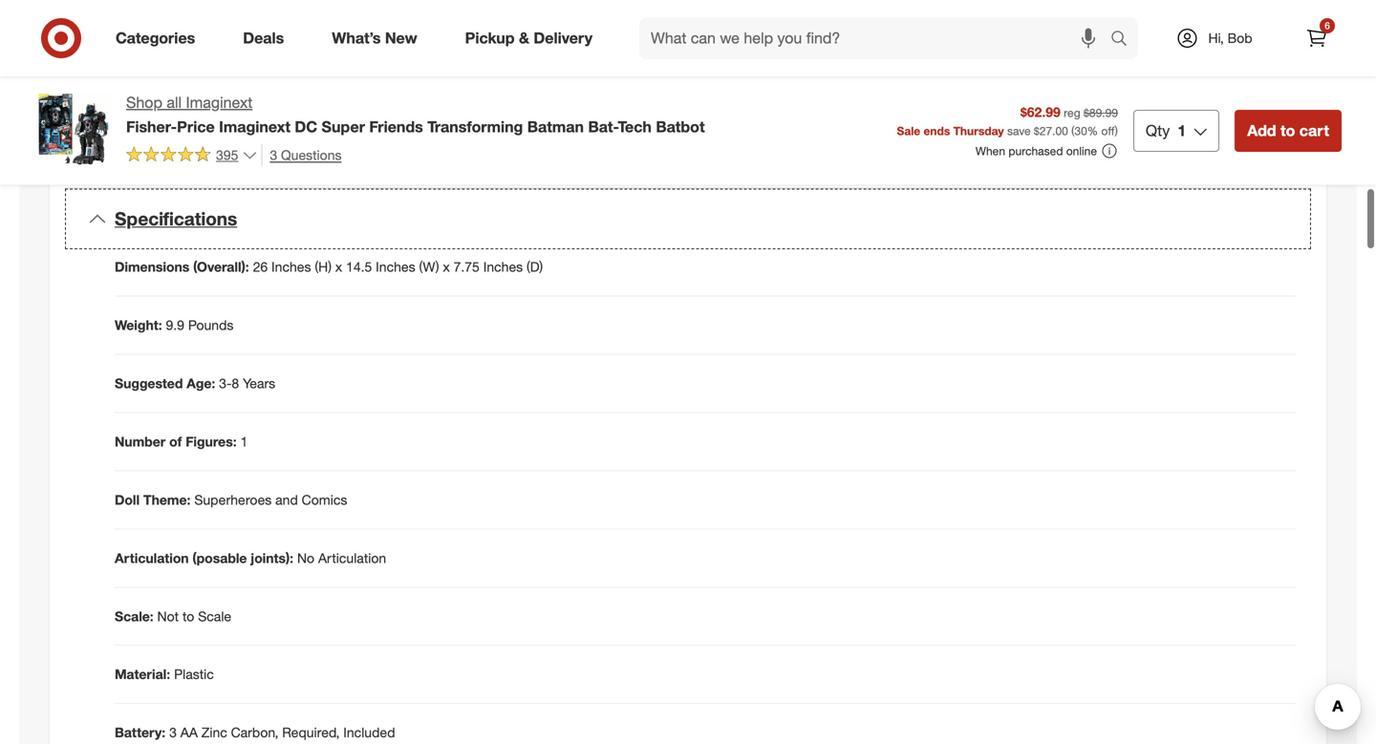 Task type: locate. For each thing, give the bounding box(es) containing it.
1 horizontal spatial to
[[434, 82, 446, 98]]

with
[[640, 36, 665, 52], [180, 108, 205, 125]]

dimensions
[[115, 258, 190, 275]]

2 horizontal spatial 1
[[1178, 121, 1187, 140]]

9.9
[[166, 317, 184, 333]]

to right not
[[183, 608, 194, 625]]

2 horizontal spatial the
[[475, 82, 494, 98]]

0 vertical spatial 3
[[270, 147, 277, 163]]

0 horizontal spatial articulation
[[115, 550, 189, 567]]

0 horizontal spatial x
[[335, 258, 342, 275]]

what's new
[[332, 29, 417, 47]]

1 horizontal spatial articulation
[[318, 550, 386, 567]]

3
[[270, 147, 277, 163], [169, 725, 177, 742]]

3 a from the left
[[668, 36, 676, 52]]

inches
[[272, 258, 311, 275], [376, 258, 415, 275], [483, 258, 523, 275]]

press
[[332, 82, 365, 98]]

1 horizontal spatial launchers,
[[436, 108, 498, 125]]

1 horizontal spatial inches
[[376, 258, 415, 275]]

8 down figure,
[[270, 127, 278, 144]]

doll theme: superheroes and comics
[[115, 492, 347, 508]]

playset features multiple projectile launchers, a jail cell, and a light-up control center with a cockpit for batman
[[134, 36, 676, 72]]

0 horizontal spatial up
[[534, 36, 549, 52]]

price
[[177, 117, 215, 136]]

1 x from the left
[[335, 258, 342, 275]]

comes
[[134, 108, 177, 125]]

up inside playset features multiple projectile launchers, a jail cell, and a light-up control center with a cockpit for batman
[[534, 36, 549, 52]]

0 horizontal spatial with
[[180, 108, 205, 125]]

inches left (d)
[[483, 258, 523, 275]]

0 horizontal spatial cockpit
[[134, 55, 178, 72]]

to left see
[[434, 82, 446, 98]]

sale
[[897, 124, 921, 138]]

0 vertical spatial projectile
[[284, 36, 339, 52]]

1 horizontal spatial cockpit
[[258, 82, 302, 98]]

8 left years
[[232, 375, 239, 392]]

with right the center
[[640, 36, 665, 52]]

2 x from the left
[[443, 258, 450, 275]]

3 the from the left
[[475, 82, 494, 98]]

to
[[434, 82, 446, 98], [1281, 121, 1296, 140], [183, 608, 194, 625]]

0 vertical spatial cockpit
[[134, 55, 178, 72]]

1 horizontal spatial with
[[640, 36, 665, 52]]

articulation right no
[[318, 550, 386, 567]]

launchers, inside playset features multiple projectile launchers, a jail cell, and a light-up control center with a cockpit for batman
[[343, 36, 404, 52]]

1 up years
[[300, 108, 307, 125]]

pickup & delivery
[[465, 29, 593, 47]]

specifications button
[[65, 189, 1312, 250]]

the up 2
[[369, 82, 388, 98]]

1
[[300, 108, 307, 125], [1178, 121, 1187, 140], [240, 433, 248, 450]]

1 horizontal spatial 3-
[[258, 127, 270, 144]]

2
[[366, 108, 374, 125]]

2 horizontal spatial a
[[668, 36, 676, 52]]

the
[[235, 82, 254, 98], [369, 82, 388, 98], [475, 82, 494, 98]]

batman inside playset features multiple projectile launchers, a jail cell, and a light-up control center with a cockpit for batman
[[201, 55, 248, 72]]

required,
[[282, 725, 340, 742]]

8
[[270, 127, 278, 144], [232, 375, 239, 392]]

1 vertical spatial launchers,
[[436, 108, 498, 125]]

a left light-
[[492, 36, 499, 52]]

superheroes
[[194, 492, 272, 508]]

what's new link
[[316, 17, 441, 59]]

batman inside shop all imaginext fisher-price imaginext dc super friends transforming batman bat-tech batbot
[[527, 117, 584, 136]]

batman up in
[[201, 55, 248, 72]]

projectile inside comes with batman figure, 1 batwing, 2 projectile launchers, and 7 projectiles. for preschool kids ages 3-8 years
[[378, 108, 433, 125]]

tech
[[618, 117, 652, 136]]

center
[[598, 36, 636, 52]]

3- down figure,
[[258, 127, 270, 144]]

1 vertical spatial 8
[[232, 375, 239, 392]]

and left 7
[[502, 108, 524, 125]]

cockpit inside playset features multiple projectile launchers, a jail cell, and a light-up control center with a cockpit for batman
[[134, 55, 178, 72]]

1 horizontal spatial 8
[[270, 127, 278, 144]]

with inside playset features multiple projectile launchers, a jail cell, and a light-up control center with a cockpit for batman
[[640, 36, 665, 52]]

0 horizontal spatial projectile
[[284, 36, 339, 52]]

0 horizontal spatial launchers,
[[343, 36, 404, 52]]

0 horizontal spatial inches
[[272, 258, 311, 275]]

projectile right deals
[[284, 36, 339, 52]]

reg
[[1064, 106, 1081, 120]]

up right "light"
[[611, 82, 626, 98]]

0 horizontal spatial to
[[183, 608, 194, 625]]

cockpit down "playset"
[[134, 55, 178, 72]]

the right see
[[475, 82, 494, 98]]

batman up ages
[[209, 108, 255, 125]]

a
[[408, 36, 415, 52], [492, 36, 499, 52], [668, 36, 676, 52]]

categories
[[116, 29, 195, 47]]

0 vertical spatial 3-
[[258, 127, 270, 144]]

and inside playset features multiple projectile launchers, a jail cell, and a light-up control center with a cockpit for batman
[[466, 36, 489, 52]]

with up kids
[[180, 108, 205, 125]]

0 vertical spatial imaginext
[[186, 93, 253, 112]]

1 horizontal spatial 3
[[270, 147, 277, 163]]

imaginext up price
[[186, 93, 253, 112]]

0 horizontal spatial 3
[[169, 725, 177, 742]]

imaginext up 395
[[219, 117, 291, 136]]

questions
[[281, 147, 342, 163]]

scale:
[[115, 608, 154, 625]]

x right (h) at the left top
[[335, 258, 342, 275]]

0 horizontal spatial the
[[235, 82, 254, 98]]

x right (w)
[[443, 258, 450, 275]]

shop all imaginext fisher-price imaginext dc super friends transforming batman bat-tech batbot
[[126, 93, 705, 136]]

batman inside comes with batman figure, 1 batwing, 2 projectile launchers, and 7 projectiles. for preschool kids ages 3-8 years
[[209, 108, 255, 125]]

0 vertical spatial launchers,
[[343, 36, 404, 52]]

%
[[1088, 124, 1099, 138]]

1 vertical spatial cockpit
[[258, 82, 302, 98]]

theme:
[[143, 492, 191, 508]]

1 right qty
[[1178, 121, 1187, 140]]

1 vertical spatial up
[[611, 82, 626, 98]]

a left jail
[[408, 36, 415, 52]]

0 vertical spatial with
[[640, 36, 665, 52]]

the right in
[[235, 82, 254, 98]]

3 inches from the left
[[483, 258, 523, 275]]

cell,
[[439, 36, 462, 52]]

0 horizontal spatial 3-
[[219, 375, 232, 392]]

multiple
[[233, 36, 281, 52]]

pickup
[[465, 29, 515, 47]]

3 left the aa
[[169, 725, 177, 742]]

1 vertical spatial projectile
[[378, 108, 433, 125]]

number of figures: 1
[[115, 433, 248, 450]]

up
[[534, 36, 549, 52], [611, 82, 626, 98]]

launchers,
[[343, 36, 404, 52], [436, 108, 498, 125]]

chest
[[545, 82, 578, 98]]

when purchased online
[[976, 144, 1097, 158]]

1 vertical spatial with
[[180, 108, 205, 125]]

super
[[322, 117, 365, 136]]

projectile down button
[[378, 108, 433, 125]]

batbot
[[656, 117, 705, 136]]

8 inside comes with batman figure, 1 batwing, 2 projectile launchers, and 7 projectiles. for preschool kids ages 3-8 years
[[270, 127, 278, 144]]

3-
[[258, 127, 270, 144], [219, 375, 232, 392]]

1 horizontal spatial x
[[443, 258, 450, 275]]

0 vertical spatial up
[[534, 36, 549, 52]]

qty 1
[[1146, 121, 1187, 140]]

thursday
[[954, 124, 1004, 138]]

up right &
[[534, 36, 549, 52]]

and right cell,
[[466, 36, 489, 52]]

ends
[[924, 124, 950, 138]]

weight:
[[115, 317, 162, 333]]

1 vertical spatial 3-
[[219, 375, 232, 392]]

3 left "questions"
[[270, 147, 277, 163]]

2 vertical spatial to
[[183, 608, 194, 625]]

fisher-
[[126, 117, 177, 136]]

and
[[466, 36, 489, 52], [306, 82, 329, 98], [502, 108, 524, 125], [275, 492, 298, 508]]

2 inches from the left
[[376, 258, 415, 275]]

1 vertical spatial to
[[1281, 121, 1296, 140]]

2 horizontal spatial to
[[1281, 121, 1296, 140]]

bat-
[[588, 117, 618, 136]]

purchased
[[1009, 144, 1063, 158]]

1 horizontal spatial a
[[492, 36, 499, 52]]

1 horizontal spatial projectile
[[378, 108, 433, 125]]

x
[[335, 258, 342, 275], [443, 258, 450, 275]]

articulation (posable joints): no articulation
[[115, 550, 386, 567]]

of
[[169, 433, 182, 450]]

1 horizontal spatial the
[[369, 82, 388, 98]]

inches right the 26
[[272, 258, 311, 275]]

6
[[1325, 20, 1331, 32]]

0 vertical spatial to
[[434, 82, 446, 98]]

1 right "figures:"
[[240, 433, 248, 450]]

inches left (w)
[[376, 258, 415, 275]]

articulation down theme:
[[115, 550, 189, 567]]

7.75
[[454, 258, 480, 275]]

2 horizontal spatial inches
[[483, 258, 523, 275]]

cockpit up figure,
[[258, 82, 302, 98]]

preschool
[[134, 127, 193, 144]]

dimensions (overall): 26 inches (h) x 14.5 inches (w) x 7.75 inches (d)
[[115, 258, 543, 275]]

0 vertical spatial 8
[[270, 127, 278, 144]]

batman down chest
[[527, 117, 584, 136]]

0 horizontal spatial a
[[408, 36, 415, 52]]

with inside comes with batman figure, 1 batwing, 2 projectile launchers, and 7 projectiles. for preschool kids ages 3-8 years
[[180, 108, 205, 125]]

cockpit
[[134, 55, 178, 72], [258, 82, 302, 98]]

a right the center
[[668, 36, 676, 52]]

projectile
[[284, 36, 339, 52], [378, 108, 433, 125]]

pounds
[[188, 317, 234, 333]]

3- right age:
[[219, 375, 232, 392]]

for
[[608, 108, 627, 125]]

(h)
[[315, 258, 332, 275]]

to right add
[[1281, 121, 1296, 140]]

1 horizontal spatial 1
[[300, 108, 307, 125]]

friends
[[369, 117, 423, 136]]

in
[[221, 82, 232, 98]]



Task type: vqa. For each thing, say whether or not it's contained in the screenshot.
the $62.99 reg $89.99 Sale Ends Thursday save $ 27.00 ( 30 % off )
yes



Task type: describe. For each thing, give the bounding box(es) containing it.
delivery
[[534, 29, 593, 47]]

0 horizontal spatial 1
[[240, 433, 248, 450]]

carbon,
[[231, 725, 279, 742]]

when
[[976, 144, 1006, 158]]

no
[[297, 550, 315, 567]]

1 a from the left
[[408, 36, 415, 52]]

years
[[282, 127, 314, 144]]

395 link
[[126, 144, 258, 168]]

add to cart
[[1248, 121, 1330, 140]]

1 articulation from the left
[[115, 550, 189, 567]]

&
[[519, 29, 530, 47]]

number
[[115, 433, 166, 450]]

online
[[1067, 144, 1097, 158]]

specifications
[[115, 208, 237, 230]]

1 horizontal spatial up
[[611, 82, 626, 98]]

search
[[1102, 31, 1148, 49]]

to inside button
[[1281, 121, 1296, 140]]

included
[[343, 725, 395, 742]]

(
[[1072, 124, 1075, 138]]

playset
[[134, 36, 177, 52]]

3- inside comes with batman figure, 1 batwing, 2 projectile launchers, and 7 projectiles. for preschool kids ages 3-8 years
[[258, 127, 270, 144]]

projectiles.
[[539, 108, 604, 125]]

1 inside comes with batman figure, 1 batwing, 2 projectile launchers, and 7 projectiles. for preschool kids ages 3-8 years
[[300, 108, 307, 125]]

7
[[528, 108, 535, 125]]

bob
[[1228, 30, 1253, 46]]

battery:
[[115, 725, 166, 742]]

$89.99
[[1084, 106, 1118, 120]]

395
[[216, 147, 238, 163]]

3 questions
[[270, 147, 342, 163]]

0 horizontal spatial 8
[[232, 375, 239, 392]]

(w)
[[419, 258, 439, 275]]

26
[[253, 258, 268, 275]]

deals
[[243, 29, 284, 47]]

3 questions link
[[261, 144, 342, 166]]

and inside comes with batman figure, 1 batwing, 2 projectile launchers, and 7 projectiles. for preschool kids ages 3-8 years
[[502, 108, 524, 125]]

1 the from the left
[[235, 82, 254, 98]]

2 articulation from the left
[[318, 550, 386, 567]]

kids
[[197, 127, 221, 144]]

comics
[[302, 492, 347, 508]]

1 inches from the left
[[272, 258, 311, 275]]

material:
[[115, 667, 170, 683]]

(d)
[[527, 258, 543, 275]]

place batman in the cockpit and press the button to see the figure's chest light up
[[134, 82, 626, 98]]

(posable
[[193, 550, 247, 567]]

suggested age: 3-8 years
[[115, 375, 275, 392]]

doll
[[115, 492, 140, 508]]

2 the from the left
[[369, 82, 388, 98]]

figure's
[[498, 82, 542, 98]]

not
[[157, 608, 179, 625]]

dc
[[295, 117, 317, 136]]

1 vertical spatial 3
[[169, 725, 177, 742]]

cart
[[1300, 121, 1330, 140]]

2 a from the left
[[492, 36, 499, 52]]

zinc
[[202, 725, 227, 742]]

figures:
[[186, 433, 237, 450]]

figure,
[[259, 108, 296, 125]]

jail
[[419, 36, 435, 52]]

batman down the "for" in the left top of the page
[[171, 82, 218, 98]]

)
[[1115, 124, 1118, 138]]

see
[[450, 82, 471, 98]]

launchers, inside comes with batman figure, 1 batwing, 2 projectile launchers, and 7 projectiles. for preschool kids ages 3-8 years
[[436, 108, 498, 125]]

place
[[134, 82, 167, 98]]

transforming
[[428, 117, 523, 136]]

image of fisher-price imaginext dc super friends transforming batman bat-tech batbot image
[[34, 92, 111, 168]]

(overall):
[[193, 258, 249, 275]]

weight: 9.9 pounds
[[115, 317, 234, 333]]

suggested
[[115, 375, 183, 392]]

ages
[[225, 127, 254, 144]]

comes with batman figure, 1 batwing, 2 projectile launchers, and 7 projectiles. for preschool kids ages 3-8 years
[[134, 108, 627, 144]]

categories link
[[99, 17, 219, 59]]

and left comics
[[275, 492, 298, 508]]

joints):
[[251, 550, 294, 567]]

light-
[[503, 36, 534, 52]]

hi, bob
[[1209, 30, 1253, 46]]

light
[[582, 82, 607, 98]]

years
[[243, 375, 275, 392]]

qty
[[1146, 121, 1170, 140]]

30
[[1075, 124, 1088, 138]]

age:
[[187, 375, 215, 392]]

and left "press" at the left of the page
[[306, 82, 329, 98]]

$
[[1034, 124, 1040, 138]]

14.5
[[346, 258, 372, 275]]

batwing,
[[311, 108, 363, 125]]

scale
[[198, 608, 231, 625]]

button
[[392, 82, 431, 98]]

deals link
[[227, 17, 308, 59]]

off
[[1102, 124, 1115, 138]]

What can we help you find? suggestions appear below search field
[[640, 17, 1116, 59]]

projectile inside playset features multiple projectile launchers, a jail cell, and a light-up control center with a cockpit for batman
[[284, 36, 339, 52]]

1 vertical spatial imaginext
[[219, 117, 291, 136]]

features
[[181, 36, 230, 52]]

new
[[385, 29, 417, 47]]

material: plastic
[[115, 667, 214, 683]]



